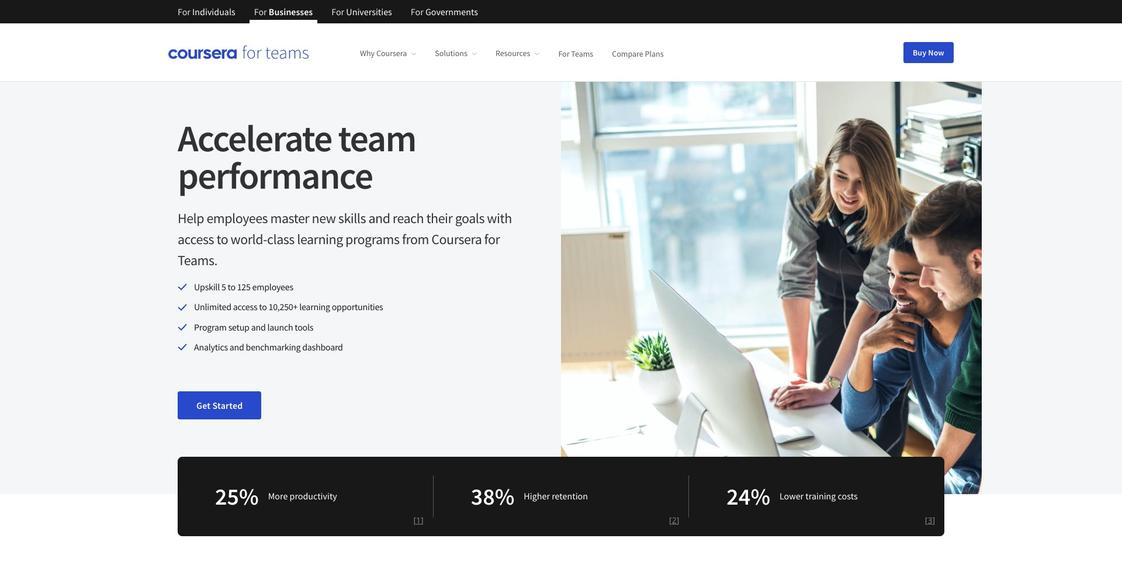 Task type: describe. For each thing, give the bounding box(es) containing it.
employees inside help employees master new skills and reach their goals with access to world-class learning programs from coursera for teams.
[[207, 209, 268, 228]]

[ 1 ]
[[414, 515, 424, 526]]

for universities
[[332, 6, 392, 18]]

buy now
[[914, 47, 945, 58]]

now
[[929, 47, 945, 58]]

training
[[806, 491, 837, 502]]

individuals
[[192, 6, 236, 18]]

for individuals
[[178, 6, 236, 18]]

why coursera
[[360, 48, 407, 59]]

24%
[[727, 482, 771, 512]]

0 horizontal spatial and
[[230, 342, 244, 353]]

tools
[[295, 322, 314, 333]]

for for universities
[[332, 6, 345, 18]]

help employees master new skills and reach their goals with access to world-class learning programs from coursera for teams.
[[178, 209, 512, 270]]

program
[[194, 322, 227, 333]]

master
[[271, 209, 310, 228]]

plans
[[645, 48, 664, 59]]

opportunities
[[332, 301, 383, 313]]

skills
[[339, 209, 366, 228]]

class
[[267, 230, 295, 249]]

analytics
[[194, 342, 228, 353]]

] for 38%
[[677, 515, 680, 526]]

teams.
[[178, 252, 218, 270]]

help
[[178, 209, 204, 228]]

1 vertical spatial and
[[251, 322, 266, 333]]

0 vertical spatial coursera
[[377, 48, 407, 59]]

team
[[338, 115, 416, 161]]

analytics and benchmarking dashboard
[[194, 342, 343, 353]]

125
[[237, 281, 251, 293]]

] for 25%
[[421, 515, 424, 526]]

solutions link
[[435, 48, 477, 59]]

lower
[[780, 491, 804, 502]]

compare
[[613, 48, 644, 59]]

coursera inside help employees master new skills and reach their goals with access to world-class learning programs from coursera for teams.
[[432, 230, 482, 249]]

for for individuals
[[178, 6, 191, 18]]

with
[[487, 209, 512, 228]]

get
[[197, 400, 211, 412]]

learning inside help employees master new skills and reach their goals with access to world-class learning programs from coursera for teams.
[[297, 230, 343, 249]]

lower training costs
[[780, 491, 858, 502]]

for businesses
[[254, 6, 313, 18]]

for teams link
[[559, 48, 594, 59]]

productivity
[[290, 491, 337, 502]]

] for 24%
[[933, 515, 936, 526]]

goals
[[455, 209, 485, 228]]

launch
[[268, 322, 293, 333]]

[ for 38%
[[670, 515, 672, 526]]

1 vertical spatial learning
[[300, 301, 330, 313]]

teams
[[572, 48, 594, 59]]

unlimited
[[194, 301, 231, 313]]

benchmarking
[[246, 342, 301, 353]]

buy now button
[[904, 42, 955, 63]]

[ 2 ]
[[670, 515, 680, 526]]

[ for 25%
[[414, 515, 416, 526]]

costs
[[839, 491, 858, 502]]

25%
[[215, 482, 259, 512]]

resources link
[[496, 48, 540, 59]]

unlimited access to 10,250+ learning opportunities
[[194, 301, 383, 313]]

upskill 5 to 125 employees
[[194, 281, 294, 293]]

programs
[[346, 230, 400, 249]]

to for access
[[259, 301, 267, 313]]

upskill
[[194, 281, 220, 293]]

38%
[[471, 482, 515, 512]]

5
[[222, 281, 226, 293]]

for left "teams"
[[559, 48, 570, 59]]

retention
[[552, 491, 588, 502]]

1 vertical spatial employees
[[252, 281, 294, 293]]

from
[[402, 230, 429, 249]]

program setup and launch tools
[[194, 322, 314, 333]]

10,250+
[[269, 301, 298, 313]]

buy
[[914, 47, 927, 58]]



Task type: locate. For each thing, give the bounding box(es) containing it.
1 horizontal spatial [
[[670, 515, 672, 526]]

higher retention
[[524, 491, 588, 502]]

1 vertical spatial access
[[233, 301, 258, 313]]

resources
[[496, 48, 531, 59]]

2 horizontal spatial [
[[926, 515, 928, 526]]

and down setup
[[230, 342, 244, 353]]

solutions
[[435, 48, 468, 59]]

0 vertical spatial and
[[369, 209, 390, 228]]

why coursera link
[[360, 48, 417, 59]]

employees up 10,250+
[[252, 281, 294, 293]]

started
[[213, 400, 243, 412]]

for left individuals
[[178, 6, 191, 18]]

0 horizontal spatial [
[[414, 515, 416, 526]]

businesses
[[269, 6, 313, 18]]

employees
[[207, 209, 268, 228], [252, 281, 294, 293]]

[ for 24%
[[926, 515, 928, 526]]

0 horizontal spatial coursera
[[377, 48, 407, 59]]

for left businesses
[[254, 6, 267, 18]]

1
[[416, 515, 421, 526]]

compare plans
[[613, 48, 664, 59]]

2 ] from the left
[[677, 515, 680, 526]]

setup
[[228, 322, 250, 333]]

]
[[421, 515, 424, 526], [677, 515, 680, 526], [933, 515, 936, 526]]

1 horizontal spatial access
[[233, 301, 258, 313]]

access up teams.
[[178, 230, 214, 249]]

1 horizontal spatial coursera
[[432, 230, 482, 249]]

and inside help employees master new skills and reach their goals with access to world-class learning programs from coursera for teams.
[[369, 209, 390, 228]]

accelerate
[[178, 115, 332, 161]]

for for businesses
[[254, 6, 267, 18]]

governments
[[426, 6, 478, 18]]

get started
[[197, 400, 243, 412]]

access
[[178, 230, 214, 249], [233, 301, 258, 313]]

their
[[427, 209, 453, 228]]

universities
[[346, 6, 392, 18]]

world-
[[231, 230, 267, 249]]

access down 125 on the left of the page
[[233, 301, 258, 313]]

2
[[672, 515, 677, 526]]

[
[[414, 515, 416, 526], [670, 515, 672, 526], [926, 515, 928, 526]]

3 [ from the left
[[926, 515, 928, 526]]

coursera
[[377, 48, 407, 59], [432, 230, 482, 249]]

0 horizontal spatial access
[[178, 230, 214, 249]]

access inside help employees master new skills and reach their goals with access to world-class learning programs from coursera for teams.
[[178, 230, 214, 249]]

coursera down goals
[[432, 230, 482, 249]]

0 horizontal spatial ]
[[421, 515, 424, 526]]

1 ] from the left
[[421, 515, 424, 526]]

2 vertical spatial to
[[259, 301, 267, 313]]

higher
[[524, 491, 550, 502]]

3 ] from the left
[[933, 515, 936, 526]]

1 horizontal spatial and
[[251, 322, 266, 333]]

0 vertical spatial to
[[217, 230, 228, 249]]

for
[[485, 230, 500, 249]]

why
[[360, 48, 375, 59]]

compare plans link
[[613, 48, 664, 59]]

2 horizontal spatial ]
[[933, 515, 936, 526]]

and
[[369, 209, 390, 228], [251, 322, 266, 333], [230, 342, 244, 353]]

employees up world-
[[207, 209, 268, 228]]

to left 10,250+
[[259, 301, 267, 313]]

2 [ from the left
[[670, 515, 672, 526]]

to left world-
[[217, 230, 228, 249]]

accelerate team performance
[[178, 115, 416, 199]]

for
[[178, 6, 191, 18], [254, 6, 267, 18], [332, 6, 345, 18], [411, 6, 424, 18], [559, 48, 570, 59]]

and right setup
[[251, 322, 266, 333]]

coursera for teams image
[[168, 46, 309, 59]]

0 vertical spatial learning
[[297, 230, 343, 249]]

0 vertical spatial employees
[[207, 209, 268, 228]]

and up programs
[[369, 209, 390, 228]]

1 [ from the left
[[414, 515, 416, 526]]

2 vertical spatial and
[[230, 342, 244, 353]]

dashboard
[[303, 342, 343, 353]]

1 vertical spatial to
[[228, 281, 236, 293]]

learning down new
[[297, 230, 343, 249]]

learning
[[297, 230, 343, 249], [300, 301, 330, 313]]

learning up the tools
[[300, 301, 330, 313]]

to inside help employees master new skills and reach their goals with access to world-class learning programs from coursera for teams.
[[217, 230, 228, 249]]

coursera right why
[[377, 48, 407, 59]]

banner navigation
[[168, 0, 488, 23]]

1 vertical spatial coursera
[[432, 230, 482, 249]]

performance
[[178, 152, 373, 199]]

get started link
[[178, 392, 262, 420]]

for left the governments at top left
[[411, 6, 424, 18]]

to right 5 at left
[[228, 281, 236, 293]]

to
[[217, 230, 228, 249], [228, 281, 236, 293], [259, 301, 267, 313]]

for left universities on the top
[[332, 6, 345, 18]]

2 horizontal spatial and
[[369, 209, 390, 228]]

for teams
[[559, 48, 594, 59]]

3
[[928, 515, 933, 526]]

for governments
[[411, 6, 478, 18]]

new
[[312, 209, 336, 228]]

more
[[268, 491, 288, 502]]

0 vertical spatial access
[[178, 230, 214, 249]]

reach
[[393, 209, 424, 228]]

1 horizontal spatial ]
[[677, 515, 680, 526]]

to for 5
[[228, 281, 236, 293]]

more productivity
[[268, 491, 337, 502]]

for for governments
[[411, 6, 424, 18]]

[ 3 ]
[[926, 515, 936, 526]]



Task type: vqa. For each thing, say whether or not it's contained in the screenshot.
leftmost 7-
no



